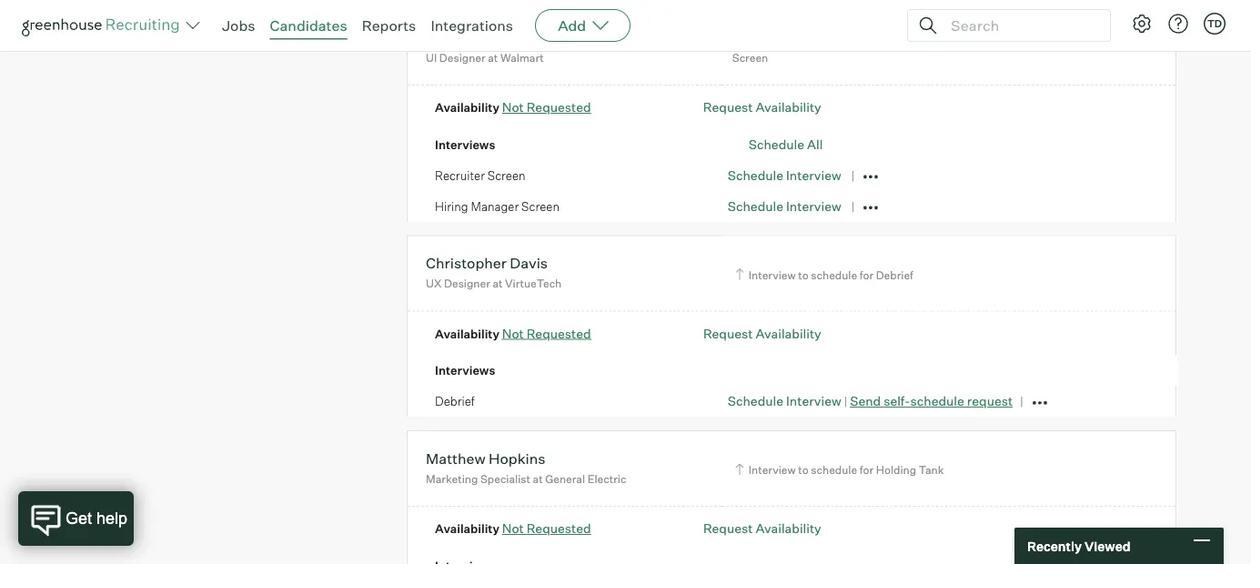 Task type: locate. For each thing, give the bounding box(es) containing it.
request availability for gardner
[[703, 99, 821, 115]]

interviews inside the interviews to schedule for preliminary screen
[[749, 33, 802, 47]]

schedule
[[749, 136, 804, 152], [728, 167, 784, 183], [728, 198, 784, 214], [728, 393, 784, 409]]

0 vertical spatial designer
[[439, 51, 486, 64]]

0 vertical spatial debrief
[[876, 268, 914, 282]]

at left the general
[[533, 472, 543, 486]]

1 request availability from the top
[[703, 99, 821, 115]]

interview to schedule for holding tank
[[749, 463, 944, 477]]

designer
[[439, 51, 486, 64], [444, 277, 490, 290]]

0 vertical spatial schedule interview
[[728, 167, 841, 183]]

interviews to schedule for preliminary screen
[[732, 33, 940, 64]]

1 vertical spatial request
[[703, 326, 753, 341]]

designer down christopher
[[444, 277, 490, 290]]

candidates link
[[270, 16, 347, 35]]

availability down marketing
[[435, 522, 500, 536]]

0 vertical spatial screen
[[732, 51, 768, 64]]

0 vertical spatial availability not requested
[[435, 99, 591, 115]]

schedule interview down schedule all link at top right
[[728, 167, 841, 183]]

2 vertical spatial requested
[[527, 521, 591, 537]]

2 availability not requested from the top
[[435, 326, 591, 341]]

2 vertical spatial for
[[860, 463, 874, 477]]

1 vertical spatial screen
[[488, 168, 526, 182]]

availability not requested down walmart
[[435, 99, 591, 115]]

at inside matthew hopkins marketing specialist at general electric
[[533, 472, 543, 486]]

request availability button
[[703, 99, 821, 115], [703, 326, 821, 341], [703, 521, 821, 537]]

candidates
[[270, 16, 347, 35]]

request availability button for hopkins
[[703, 521, 821, 537]]

availability not requested down 'virtuetech' on the left of page
[[435, 326, 591, 341]]

availability
[[756, 99, 821, 115], [435, 100, 500, 115], [756, 326, 821, 341], [435, 326, 500, 341], [756, 521, 821, 537], [435, 522, 500, 536]]

designer inside christopher davis ux designer at virtuetech
[[444, 277, 490, 290]]

not
[[502, 99, 524, 115], [502, 326, 524, 341], [502, 521, 524, 537]]

requested for christopher davis
[[527, 326, 591, 341]]

td button
[[1200, 9, 1229, 38]]

availability down ux
[[435, 326, 500, 341]]

2 not requested button from the top
[[502, 326, 591, 341]]

schedule
[[817, 33, 863, 47], [811, 268, 857, 282], [911, 393, 964, 409], [811, 463, 857, 477]]

3 request availability from the top
[[703, 521, 821, 537]]

to
[[804, 33, 814, 47], [798, 268, 809, 282], [798, 463, 809, 477]]

2 requested from the top
[[527, 326, 591, 341]]

requested
[[527, 99, 591, 115], [527, 326, 591, 341], [527, 521, 591, 537]]

1 vertical spatial requested
[[527, 326, 591, 341]]

1 not from the top
[[502, 99, 524, 115]]

request availability
[[703, 99, 821, 115], [703, 326, 821, 341], [703, 521, 821, 537]]

davis
[[510, 254, 548, 272]]

designer for michelle
[[439, 51, 486, 64]]

3 schedule interview link from the top
[[728, 393, 841, 409]]

request availability button for gardner
[[703, 99, 821, 115]]

0 vertical spatial request availability button
[[703, 99, 821, 115]]

2 vertical spatial not
[[502, 521, 524, 537]]

at down christopher davis link
[[493, 277, 503, 290]]

electric
[[588, 472, 626, 486]]

0 vertical spatial schedule interview link
[[728, 167, 841, 183]]

3 not requested button from the top
[[502, 521, 591, 537]]

1 vertical spatial schedule interview
[[728, 198, 841, 214]]

requested down walmart
[[527, 99, 591, 115]]

christopher
[[426, 254, 507, 272]]

2 vertical spatial interviews
[[435, 363, 495, 378]]

schedule interview link
[[728, 167, 841, 183], [728, 198, 841, 214], [728, 393, 841, 409]]

for inside the interview to schedule for debrief link
[[860, 268, 874, 282]]

2 vertical spatial request availability button
[[703, 521, 821, 537]]

for
[[865, 33, 879, 47], [860, 268, 874, 282], [860, 463, 874, 477]]

integrations
[[431, 16, 513, 35]]

3 requested from the top
[[527, 521, 591, 537]]

1 vertical spatial debrief
[[435, 394, 475, 409]]

at down 'michelle gardner' link
[[488, 51, 498, 64]]

at inside christopher davis ux designer at virtuetech
[[493, 277, 503, 290]]

not requested button down the general
[[502, 521, 591, 537]]

add
[[558, 16, 586, 35]]

3 not from the top
[[502, 521, 524, 537]]

holding
[[876, 463, 917, 477]]

1 vertical spatial not
[[502, 326, 524, 341]]

schedule interview
[[728, 167, 841, 183], [728, 198, 841, 214]]

2 request availability button from the top
[[703, 326, 821, 341]]

schedule interview down the schedule all
[[728, 198, 841, 214]]

hiring
[[435, 199, 468, 213]]

2 vertical spatial availability not requested
[[435, 521, 591, 537]]

0 vertical spatial request availability
[[703, 99, 821, 115]]

not for gardner
[[502, 99, 524, 115]]

at for hopkins
[[533, 472, 543, 486]]

2 vertical spatial request availability
[[703, 521, 821, 537]]

request
[[703, 99, 753, 115], [703, 326, 753, 341], [703, 521, 753, 537]]

requested down the general
[[527, 521, 591, 537]]

greenhouse recruiting image
[[22, 15, 186, 36]]

1 vertical spatial to
[[798, 268, 809, 282]]

0 vertical spatial to
[[804, 33, 814, 47]]

1 vertical spatial at
[[493, 277, 503, 290]]

availability not requested
[[435, 99, 591, 115], [435, 326, 591, 341], [435, 521, 591, 537]]

2 not from the top
[[502, 326, 524, 341]]

availability not requested down the specialist
[[435, 521, 591, 537]]

1 request from the top
[[703, 99, 753, 115]]

preliminary
[[882, 33, 940, 47]]

not requested button for christopher davis
[[502, 326, 591, 341]]

screen
[[732, 51, 768, 64], [488, 168, 526, 182], [522, 199, 560, 213]]

not requested button down 'virtuetech' on the left of page
[[502, 326, 591, 341]]

schedule for schedule all link at top right
[[749, 136, 804, 152]]

0 vertical spatial at
[[488, 51, 498, 64]]

1 requested from the top
[[527, 99, 591, 115]]

jobs
[[222, 16, 255, 35]]

1 schedule interview from the top
[[728, 167, 841, 183]]

1 schedule interview link from the top
[[728, 167, 841, 183]]

schedule interview link for christopher davis
[[728, 393, 841, 409]]

schedule inside the interviews to schedule for preliminary screen
[[817, 33, 863, 47]]

request for michelle gardner
[[703, 99, 753, 115]]

marketing
[[426, 472, 478, 486]]

1 vertical spatial request availability button
[[703, 326, 821, 341]]

hopkins
[[489, 449, 546, 467]]

not down the specialist
[[502, 521, 524, 537]]

interview
[[786, 167, 841, 183], [786, 198, 841, 214], [749, 268, 796, 282], [786, 393, 841, 409], [749, 463, 796, 477]]

td button
[[1204, 13, 1226, 35]]

2 vertical spatial request
[[703, 521, 753, 537]]

availability down interview to schedule for holding tank link
[[756, 521, 821, 537]]

1 availability not requested from the top
[[435, 99, 591, 115]]

1 vertical spatial for
[[860, 268, 874, 282]]

1 vertical spatial request availability
[[703, 326, 821, 341]]

schedule for preliminary
[[817, 33, 863, 47]]

for inside interview to schedule for holding tank link
[[860, 463, 874, 477]]

debrief
[[876, 268, 914, 282], [435, 394, 475, 409]]

at
[[488, 51, 498, 64], [493, 277, 503, 290], [533, 472, 543, 486]]

add button
[[535, 9, 631, 42]]

1 horizontal spatial debrief
[[876, 268, 914, 282]]

send self-schedule request link
[[850, 393, 1013, 409]]

to inside the interviews to schedule for preliminary screen
[[804, 33, 814, 47]]

2 vertical spatial not requested button
[[502, 521, 591, 537]]

0 vertical spatial for
[[865, 33, 879, 47]]

at inside michelle gardner ui designer at walmart
[[488, 51, 498, 64]]

1 vertical spatial availability not requested
[[435, 326, 591, 341]]

schedule for "schedule interview" link associated with michelle gardner
[[728, 167, 784, 183]]

3 request from the top
[[703, 521, 753, 537]]

schedule interview link down the schedule all
[[728, 198, 841, 214]]

not down 'virtuetech' on the left of page
[[502, 326, 524, 341]]

2 vertical spatial at
[[533, 472, 543, 486]]

0 vertical spatial not
[[502, 99, 524, 115]]

1 vertical spatial schedule interview link
[[728, 198, 841, 214]]

0 vertical spatial request
[[703, 99, 753, 115]]

3 request availability button from the top
[[703, 521, 821, 537]]

reports link
[[362, 16, 416, 35]]

request availability button for davis
[[703, 326, 821, 341]]

2 vertical spatial schedule interview link
[[728, 393, 841, 409]]

0 vertical spatial requested
[[527, 99, 591, 115]]

request for matthew hopkins
[[703, 521, 753, 537]]

christopher davis ux designer at virtuetech
[[426, 254, 562, 290]]

not requested button down walmart
[[502, 99, 591, 115]]

interviews
[[749, 33, 802, 47], [435, 137, 495, 152], [435, 363, 495, 378]]

2 schedule interview from the top
[[728, 198, 841, 214]]

designer inside michelle gardner ui designer at walmart
[[439, 51, 486, 64]]

0 horizontal spatial debrief
[[435, 394, 475, 409]]

1 vertical spatial designer
[[444, 277, 490, 290]]

at for davis
[[493, 277, 503, 290]]

schedule interview link left |
[[728, 393, 841, 409]]

2 request availability from the top
[[703, 326, 821, 341]]

recruiter screen
[[435, 168, 526, 182]]

request
[[967, 393, 1013, 409]]

2 vertical spatial to
[[798, 463, 809, 477]]

michelle gardner link
[[426, 28, 542, 49]]

not requested button
[[502, 99, 591, 115], [502, 326, 591, 341], [502, 521, 591, 537]]

requested down 'virtuetech' on the left of page
[[527, 326, 591, 341]]

1 vertical spatial not requested button
[[502, 326, 591, 341]]

michelle
[[426, 28, 483, 46]]

screen inside the interviews to schedule for preliminary screen
[[732, 51, 768, 64]]

1 not requested button from the top
[[502, 99, 591, 115]]

2 request from the top
[[703, 326, 753, 341]]

1 request availability button from the top
[[703, 99, 821, 115]]

schedule for holding
[[811, 463, 857, 477]]

schedule interview link down schedule all link at top right
[[728, 167, 841, 183]]

virtuetech
[[505, 277, 562, 290]]

not down walmart
[[502, 99, 524, 115]]

integrations link
[[431, 16, 513, 35]]

0 vertical spatial not requested button
[[502, 99, 591, 115]]

3 availability not requested from the top
[[435, 521, 591, 537]]

schedule interview | send self-schedule request
[[728, 393, 1013, 409]]

at for gardner
[[488, 51, 498, 64]]

recently
[[1027, 538, 1082, 554]]

0 vertical spatial interviews
[[749, 33, 802, 47]]

designer down michelle
[[439, 51, 486, 64]]



Task type: vqa. For each thing, say whether or not it's contained in the screenshot.
Schedule associated with Schedule All link
yes



Task type: describe. For each thing, give the bounding box(es) containing it.
matthew
[[426, 449, 486, 467]]

for inside the interviews to schedule for preliminary screen
[[865, 33, 879, 47]]

configure image
[[1131, 13, 1153, 35]]

td
[[1208, 17, 1222, 30]]

tank
[[919, 463, 944, 477]]

not requested button for michelle gardner
[[502, 99, 591, 115]]

availability up the schedule all
[[756, 99, 821, 115]]

matthew hopkins link
[[426, 449, 546, 470]]

designer for christopher
[[444, 277, 490, 290]]

interviews to schedule for preliminary screen link
[[732, 31, 940, 66]]

request availability for davis
[[703, 326, 821, 341]]

walmart
[[500, 51, 544, 64]]

jobs link
[[222, 16, 255, 35]]

availability not requested for davis
[[435, 326, 591, 341]]

manager
[[471, 199, 519, 213]]

gardner
[[486, 28, 542, 46]]

recruiter
[[435, 168, 485, 182]]

|
[[844, 394, 848, 409]]

interview to schedule for debrief
[[749, 268, 914, 282]]

to for davis
[[798, 268, 809, 282]]

to for hopkins
[[798, 463, 809, 477]]

michelle gardner ui designer at walmart
[[426, 28, 544, 64]]

1 vertical spatial interviews
[[435, 137, 495, 152]]

schedule interview for hiring manager screen
[[728, 198, 841, 214]]

ux
[[426, 277, 442, 290]]

request for christopher davis
[[703, 326, 753, 341]]

Search text field
[[946, 12, 1094, 39]]

viewed
[[1085, 538, 1131, 554]]

not requested button for matthew hopkins
[[502, 521, 591, 537]]

2 vertical spatial screen
[[522, 199, 560, 213]]

self-
[[884, 393, 911, 409]]

availability not requested for hopkins
[[435, 521, 591, 537]]

request availability for hopkins
[[703, 521, 821, 537]]

not for davis
[[502, 326, 524, 341]]

interview to schedule for holding tank link
[[732, 461, 949, 479]]

specialist
[[480, 472, 531, 486]]

not for hopkins
[[502, 521, 524, 537]]

ui
[[426, 51, 437, 64]]

interview to schedule for debrief link
[[732, 266, 918, 283]]

schedule interview for recruiter screen
[[728, 167, 841, 183]]

hiring manager screen
[[435, 199, 560, 213]]

availability down the interview to schedule for debrief link
[[756, 326, 821, 341]]

requested for matthew hopkins
[[527, 521, 591, 537]]

for for davis
[[860, 268, 874, 282]]

christopher davis link
[[426, 254, 548, 275]]

schedule for second "schedule interview" link from the bottom of the page
[[728, 198, 784, 214]]

for for hopkins
[[860, 463, 874, 477]]

availability down ui
[[435, 100, 500, 115]]

recently viewed
[[1027, 538, 1131, 554]]

requested for michelle gardner
[[527, 99, 591, 115]]

schedule for debrief
[[811, 268, 857, 282]]

matthew hopkins marketing specialist at general electric
[[426, 449, 626, 486]]

schedule interview link for michelle gardner
[[728, 167, 841, 183]]

2 schedule interview link from the top
[[728, 198, 841, 214]]

general
[[545, 472, 585, 486]]

schedule all
[[749, 136, 823, 152]]

reports
[[362, 16, 416, 35]]

schedule all link
[[749, 136, 823, 152]]

send
[[850, 393, 881, 409]]

all
[[807, 136, 823, 152]]

availability not requested for gardner
[[435, 99, 591, 115]]



